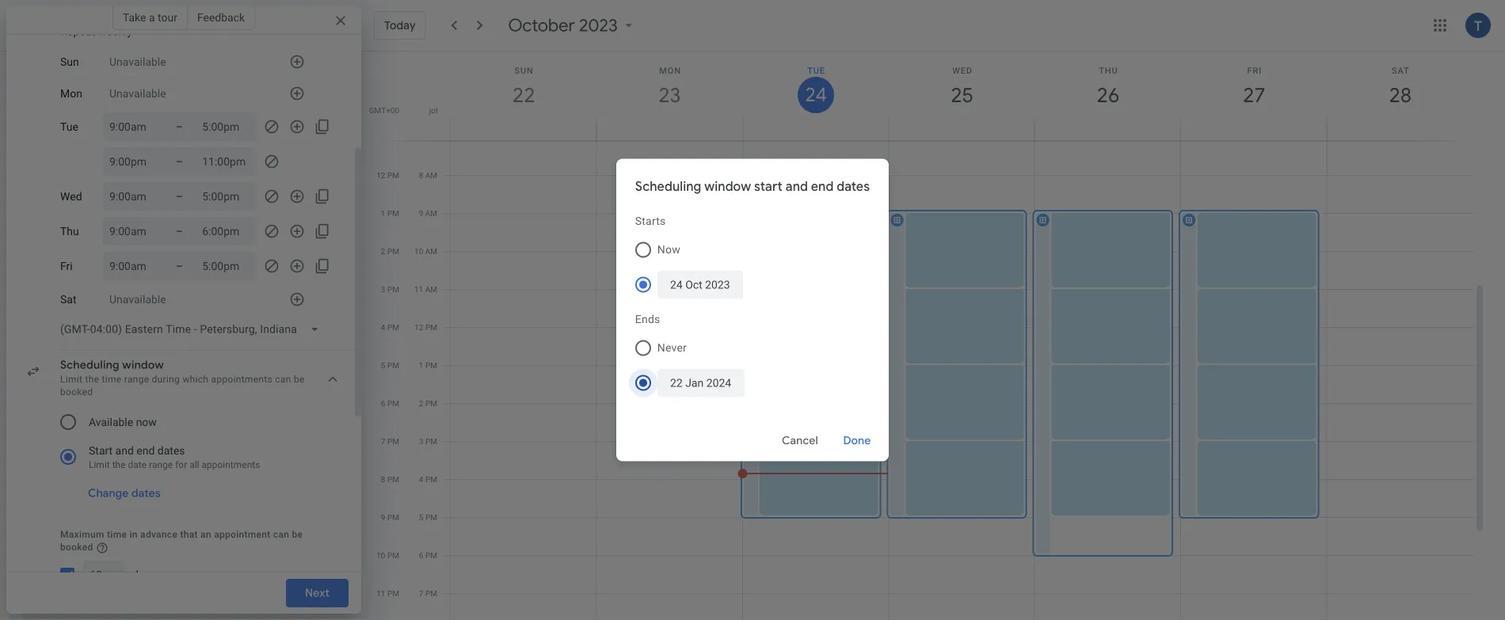 Task type: describe. For each thing, give the bounding box(es) containing it.
1 vertical spatial 12
[[415, 323, 424, 332]]

now
[[136, 416, 157, 429]]

0 vertical spatial 6
[[381, 399, 386, 409]]

be inside maximum time in advance that an appointment can be booked
[[292, 529, 303, 541]]

that
[[180, 529, 198, 541]]

tour
[[158, 11, 177, 24]]

take
[[123, 11, 146, 24]]

am down jot
[[425, 133, 437, 142]]

1 vertical spatial 7
[[381, 437, 386, 447]]

1 vertical spatial 1 pm
[[419, 361, 437, 371]]

all
[[190, 460, 199, 471]]

dates inside button
[[131, 487, 161, 501]]

– for wed
[[176, 190, 183, 203]]

– for fri
[[176, 260, 183, 273]]

dates inside start and end dates limit the date range for all appointments
[[158, 444, 185, 457]]

10 for 10 pm
[[377, 551, 386, 561]]

1 horizontal spatial 11 am
[[415, 285, 437, 294]]

2 vertical spatial 11
[[377, 589, 386, 599]]

Maximum days in advance that an appointment can be booked number field
[[90, 561, 120, 590]]

8 pm
[[381, 475, 399, 485]]

unavailable for sat
[[109, 293, 166, 306]]

and inside start and end dates limit the date range for all appointments
[[115, 444, 134, 457]]

the inside start and end dates limit the date range for all appointments
[[112, 460, 126, 471]]

0 horizontal spatial 4 pm
[[381, 323, 399, 332]]

1 horizontal spatial 2 pm
[[419, 399, 437, 409]]

an
[[201, 529, 212, 541]]

start
[[755, 178, 783, 195]]

1 horizontal spatial 5 pm
[[419, 513, 437, 523]]

10 am
[[415, 247, 437, 256]]

1 vertical spatial 11
[[415, 285, 423, 294]]

feedback button
[[188, 5, 255, 30]]

appointments inside start and end dates limit the date range for all appointments
[[202, 460, 260, 471]]

a
[[149, 11, 155, 24]]

am up '9 am'
[[425, 171, 437, 180]]

1 horizontal spatial 3 pm
[[419, 437, 437, 447]]

change dates button
[[82, 479, 167, 508]]

cancel button
[[775, 422, 826, 460]]

starts
[[635, 215, 666, 228]]

done
[[844, 434, 872, 448]]

11 pm
[[377, 589, 399, 599]]

window for limit
[[122, 358, 164, 372]]

which
[[183, 374, 209, 385]]

2 vertical spatial 7
[[419, 589, 424, 599]]

jot
[[429, 105, 438, 115]]

2 – from the top
[[176, 155, 183, 168]]

am down the 8 am
[[425, 209, 437, 218]]

range inside scheduling window limit the time range during which appointments can be booked
[[124, 374, 149, 385]]

1 horizontal spatial 1
[[419, 361, 424, 371]]

0 vertical spatial 12
[[377, 171, 386, 180]]

8 am
[[419, 171, 437, 180]]

am down '9 am'
[[425, 247, 437, 256]]

0 vertical spatial 11 am
[[376, 133, 399, 142]]

sat
[[60, 293, 76, 306]]

8 for 8 pm
[[381, 475, 386, 485]]

october 2023
[[509, 14, 618, 36]]

and inside 'dialog'
[[786, 178, 808, 195]]

1 vertical spatial 6
[[419, 551, 424, 561]]

9 pm
[[381, 513, 399, 523]]

cancel
[[782, 434, 819, 448]]

– for thu
[[176, 225, 183, 238]]

appointment
[[214, 529, 271, 541]]

option group containing available now
[[54, 405, 327, 475]]

8 for 8 am
[[419, 171, 423, 180]]

today
[[384, 18, 416, 32]]

1 horizontal spatial 3
[[419, 437, 424, 447]]

0 vertical spatial 3 pm
[[381, 285, 399, 294]]

0 vertical spatial 1 pm
[[381, 209, 399, 218]]

start
[[89, 444, 113, 457]]

wed
[[60, 190, 82, 203]]

0 horizontal spatial 1
[[381, 209, 386, 218]]

during
[[152, 374, 180, 385]]

tue
[[60, 120, 78, 133]]

dates inside 'dialog'
[[837, 178, 870, 195]]

End date of the appointment schedules text field
[[670, 369, 732, 397]]

1 horizontal spatial 7 pm
[[419, 589, 437, 599]]

2 column header from the left
[[596, 52, 743, 141]]

window for start
[[705, 178, 752, 195]]

change
[[88, 487, 129, 501]]

feedback
[[197, 11, 245, 24]]

time inside maximum time in advance that an appointment can be booked
[[107, 529, 127, 541]]

0 horizontal spatial 7 pm
[[381, 437, 399, 447]]

5 column header from the left
[[1035, 52, 1182, 141]]

1 horizontal spatial 4 pm
[[419, 475, 437, 485]]

1 vertical spatial 5
[[419, 513, 424, 523]]

scheduling window limit the time range during which appointments can be booked
[[60, 358, 305, 398]]

unavailable for sun
[[109, 55, 166, 68]]

maximum
[[60, 529, 104, 541]]



Task type: vqa. For each thing, say whether or not it's contained in the screenshot.
AM
yes



Task type: locate. For each thing, give the bounding box(es) containing it.
days
[[132, 569, 156, 582]]

2 pm
[[381, 247, 399, 256], [419, 399, 437, 409]]

0 vertical spatial appointments
[[211, 374, 273, 385]]

take a tour button
[[112, 5, 188, 30]]

0 vertical spatial be
[[294, 374, 305, 385]]

ends
[[635, 313, 661, 326]]

12 left the 8 am
[[377, 171, 386, 180]]

11 down 10 am
[[415, 285, 423, 294]]

window
[[705, 178, 752, 195], [122, 358, 164, 372]]

7 up the 8 am
[[419, 133, 423, 142]]

1 vertical spatial 2 pm
[[419, 399, 437, 409]]

0 vertical spatial scheduling
[[635, 178, 702, 195]]

3 pm
[[381, 285, 399, 294], [419, 437, 437, 447]]

dates
[[837, 178, 870, 195], [158, 444, 185, 457], [131, 487, 161, 501]]

booked inside maximum time in advance that an appointment can be booked
[[60, 542, 93, 553]]

1 vertical spatial 3
[[419, 437, 424, 447]]

done button
[[832, 422, 883, 460]]

am down 10 am
[[425, 285, 437, 294]]

1 vertical spatial 9
[[381, 513, 386, 523]]

11 down gmt+00
[[376, 133, 385, 142]]

2023
[[579, 14, 618, 36]]

grid
[[368, 52, 1487, 621]]

0 vertical spatial 5
[[381, 361, 386, 371]]

0 vertical spatial 5 pm
[[381, 361, 399, 371]]

1 horizontal spatial 6
[[419, 551, 424, 561]]

1 horizontal spatial 6 pm
[[419, 551, 437, 561]]

date
[[128, 460, 147, 471]]

11 am down gmt+00
[[376, 133, 399, 142]]

9 for 9 am
[[419, 209, 423, 218]]

range
[[124, 374, 149, 385], [149, 460, 173, 471]]

0 vertical spatial 7
[[419, 133, 423, 142]]

end right start
[[811, 178, 834, 195]]

–
[[176, 120, 183, 133], [176, 155, 183, 168], [176, 190, 183, 203], [176, 225, 183, 238], [176, 260, 183, 273]]

range left for
[[149, 460, 173, 471]]

9 for 9 pm
[[381, 513, 386, 523]]

10 up 11 pm at the bottom
[[377, 551, 386, 561]]

mon
[[60, 87, 82, 100]]

scheduling
[[635, 178, 702, 195], [60, 358, 120, 372]]

1 vertical spatial 2
[[419, 399, 424, 409]]

0 horizontal spatial window
[[122, 358, 164, 372]]

0 horizontal spatial scheduling
[[60, 358, 120, 372]]

booked inside scheduling window limit the time range during which appointments can be booked
[[60, 387, 93, 398]]

3
[[381, 285, 386, 294], [419, 437, 424, 447]]

7 am
[[419, 133, 437, 142]]

start and end dates limit the date range for all appointments
[[89, 444, 260, 471]]

0 horizontal spatial 1 pm
[[381, 209, 399, 218]]

1 horizontal spatial the
[[112, 460, 126, 471]]

time up available
[[102, 374, 122, 385]]

scheduling for scheduling window limit the time range during which appointments can be booked
[[60, 358, 120, 372]]

1 horizontal spatial 2
[[419, 399, 424, 409]]

1 vertical spatial 11 am
[[415, 285, 437, 294]]

1 vertical spatial window
[[122, 358, 164, 372]]

0 vertical spatial and
[[786, 178, 808, 195]]

0 horizontal spatial 4
[[381, 323, 386, 332]]

7 pm
[[381, 437, 399, 447], [419, 589, 437, 599]]

advance
[[140, 529, 178, 541]]

window inside 'dialog'
[[705, 178, 752, 195]]

1 column header from the left
[[450, 52, 597, 141]]

the up available
[[85, 374, 99, 385]]

option group containing starts
[[629, 207, 870, 306]]

unavailable right mon
[[109, 87, 166, 100]]

9 am
[[419, 209, 437, 218]]

gmt+00
[[369, 105, 399, 115]]

7 pm up 8 pm
[[381, 437, 399, 447]]

0 vertical spatial range
[[124, 374, 149, 385]]

0 horizontal spatial 11 am
[[376, 133, 399, 142]]

4 – from the top
[[176, 225, 183, 238]]

1 unavailable from the top
[[109, 55, 166, 68]]

11
[[376, 133, 385, 142], [415, 285, 423, 294], [377, 589, 386, 599]]

0 horizontal spatial 3 pm
[[381, 285, 399, 294]]

available
[[89, 416, 133, 429]]

option group
[[629, 207, 870, 306], [629, 306, 870, 404], [54, 405, 327, 475]]

0 vertical spatial 4 pm
[[381, 323, 399, 332]]

can inside scheduling window limit the time range during which appointments can be booked
[[275, 374, 291, 385]]

2 vertical spatial dates
[[131, 487, 161, 501]]

end inside start and end dates limit the date range for all appointments
[[137, 444, 155, 457]]

today button
[[374, 11, 426, 40]]

the
[[85, 374, 99, 385], [112, 460, 126, 471]]

1 horizontal spatial end
[[811, 178, 834, 195]]

0 vertical spatial limit
[[60, 374, 83, 385]]

2
[[381, 247, 386, 256], [419, 399, 424, 409]]

2 booked from the top
[[60, 542, 93, 553]]

8 up 9 pm
[[381, 475, 386, 485]]

1 horizontal spatial 12
[[415, 323, 424, 332]]

12 down 10 am
[[415, 323, 424, 332]]

in
[[130, 529, 138, 541]]

10
[[415, 247, 423, 256], [377, 551, 386, 561]]

unavailable right sat
[[109, 293, 166, 306]]

0 horizontal spatial 2
[[381, 247, 386, 256]]

booked
[[60, 387, 93, 398], [60, 542, 93, 553]]

scheduling window start and end dates dialog
[[616, 159, 889, 462]]

1 vertical spatial appointments
[[202, 460, 260, 471]]

time
[[102, 374, 122, 385], [107, 529, 127, 541]]

limit inside start and end dates limit the date range for all appointments
[[89, 460, 110, 471]]

grid containing gmt+00
[[368, 52, 1487, 621]]

0 horizontal spatial 9
[[381, 513, 386, 523]]

time left in
[[107, 529, 127, 541]]

fri
[[60, 260, 73, 273]]

0 horizontal spatial 3
[[381, 285, 386, 294]]

12 pm down 10 am
[[415, 323, 437, 332]]

be
[[294, 374, 305, 385], [292, 529, 303, 541]]

next
[[305, 586, 330, 601]]

1 horizontal spatial 10
[[415, 247, 423, 256]]

scheduling window start and end dates
[[635, 178, 870, 195]]

booked up available
[[60, 387, 93, 398]]

5 – from the top
[[176, 260, 183, 273]]

0 vertical spatial 11
[[376, 133, 385, 142]]

6 right 10 pm
[[419, 551, 424, 561]]

11 down 10 pm
[[377, 589, 386, 599]]

4
[[381, 323, 386, 332], [419, 475, 424, 485]]

change dates
[[88, 487, 161, 501]]

appointments right "which"
[[211, 374, 273, 385]]

1 vertical spatial 1
[[419, 361, 424, 371]]

can
[[275, 374, 291, 385], [273, 529, 289, 541]]

7 up 8 pm
[[381, 437, 386, 447]]

0 horizontal spatial 2 pm
[[381, 247, 399, 256]]

1 – from the top
[[176, 120, 183, 133]]

window inside scheduling window limit the time range during which appointments can be booked
[[122, 358, 164, 372]]

11 am down 10 am
[[415, 285, 437, 294]]

1 horizontal spatial 4
[[419, 475, 424, 485]]

1 vertical spatial and
[[115, 444, 134, 457]]

1 vertical spatial 3 pm
[[419, 437, 437, 447]]

1 vertical spatial 6 pm
[[419, 551, 437, 561]]

0 vertical spatial dates
[[837, 178, 870, 195]]

booked down maximum on the left of page
[[60, 542, 93, 553]]

Start date of the appointment schedules text field
[[670, 271, 731, 299]]

12
[[377, 171, 386, 180], [415, 323, 424, 332]]

can inside maximum time in advance that an appointment can be booked
[[273, 529, 289, 541]]

unavailable down take on the left of the page
[[109, 55, 166, 68]]

7 column header from the left
[[1327, 52, 1474, 141]]

sun
[[60, 55, 79, 68]]

scheduling up available
[[60, 358, 120, 372]]

0 vertical spatial 12 pm
[[377, 171, 399, 180]]

1 vertical spatial 5 pm
[[419, 513, 437, 523]]

thu
[[60, 225, 79, 238]]

7 right 11 pm at the bottom
[[419, 589, 424, 599]]

1 vertical spatial booked
[[60, 542, 93, 553]]

0 vertical spatial 3
[[381, 285, 386, 294]]

0 vertical spatial 6 pm
[[381, 399, 399, 409]]

0 vertical spatial 7 pm
[[381, 437, 399, 447]]

appointments
[[211, 374, 273, 385], [202, 460, 260, 471]]

0 horizontal spatial 5
[[381, 361, 386, 371]]

range left during on the left of page
[[124, 374, 149, 385]]

4 pm
[[381, 323, 399, 332], [419, 475, 437, 485]]

9 up 10 pm
[[381, 513, 386, 523]]

1 vertical spatial the
[[112, 460, 126, 471]]

october 2023 button
[[502, 14, 644, 36]]

scheduling inside scheduling window limit the time range during which appointments can be booked
[[60, 358, 120, 372]]

never
[[658, 342, 687, 355]]

available now
[[89, 416, 157, 429]]

4 column header from the left
[[889, 52, 1036, 141]]

end up date
[[137, 444, 155, 457]]

6 column header from the left
[[1181, 52, 1328, 141]]

– for tue
[[176, 120, 183, 133]]

6
[[381, 399, 386, 409], [419, 551, 424, 561]]

0 vertical spatial the
[[85, 374, 99, 385]]

option group containing ends
[[629, 306, 870, 404]]

limit
[[60, 374, 83, 385], [89, 460, 110, 471]]

1 vertical spatial time
[[107, 529, 127, 541]]

0 vertical spatial 2
[[381, 247, 386, 256]]

end
[[811, 178, 834, 195], [137, 444, 155, 457]]

1 horizontal spatial 12 pm
[[415, 323, 437, 332]]

limit inside scheduling window limit the time range during which appointments can be booked
[[60, 374, 83, 385]]

7 pm right 11 pm at the bottom
[[419, 589, 437, 599]]

7
[[419, 133, 423, 142], [381, 437, 386, 447], [419, 589, 424, 599]]

take a tour
[[123, 11, 177, 24]]

0 horizontal spatial 6 pm
[[381, 399, 399, 409]]

0 horizontal spatial the
[[85, 374, 99, 385]]

1 vertical spatial unavailable
[[109, 87, 166, 100]]

0 vertical spatial 10
[[415, 247, 423, 256]]

1 pm
[[381, 209, 399, 218], [419, 361, 437, 371]]

0 vertical spatial 4
[[381, 323, 386, 332]]

time inside scheduling window limit the time range during which appointments can be booked
[[102, 374, 122, 385]]

pm
[[388, 171, 399, 180], [388, 209, 399, 218], [388, 247, 399, 256], [388, 285, 399, 294], [388, 323, 399, 332], [426, 323, 437, 332], [388, 361, 399, 371], [426, 361, 437, 371], [388, 399, 399, 409], [426, 399, 437, 409], [388, 437, 399, 447], [426, 437, 437, 447], [388, 475, 399, 485], [426, 475, 437, 485], [388, 513, 399, 523], [426, 513, 437, 523], [388, 551, 399, 561], [426, 551, 437, 561], [388, 589, 399, 599], [426, 589, 437, 599]]

3 unavailable from the top
[[109, 293, 166, 306]]

1 horizontal spatial window
[[705, 178, 752, 195]]

5
[[381, 361, 386, 371], [419, 513, 424, 523]]

8
[[419, 171, 423, 180], [381, 475, 386, 485]]

column header
[[450, 52, 597, 141], [596, 52, 743, 141], [743, 52, 889, 141], [889, 52, 1036, 141], [1035, 52, 1182, 141], [1181, 52, 1328, 141], [1327, 52, 1474, 141]]

6 pm
[[381, 399, 399, 409], [419, 551, 437, 561]]

0 horizontal spatial 10
[[377, 551, 386, 561]]

1
[[381, 209, 386, 218], [419, 361, 424, 371]]

12 pm
[[377, 171, 399, 180], [415, 323, 437, 332]]

appointments right the all
[[202, 460, 260, 471]]

and up date
[[115, 444, 134, 457]]

am
[[387, 133, 399, 142], [425, 133, 437, 142], [425, 171, 437, 180], [425, 209, 437, 218], [425, 247, 437, 256], [425, 285, 437, 294]]

1 horizontal spatial 1 pm
[[419, 361, 437, 371]]

unavailable
[[109, 55, 166, 68], [109, 87, 166, 100], [109, 293, 166, 306]]

window left start
[[705, 178, 752, 195]]

1 vertical spatial end
[[137, 444, 155, 457]]

6 up 8 pm
[[381, 399, 386, 409]]

0 horizontal spatial and
[[115, 444, 134, 457]]

6 pm up 8 pm
[[381, 399, 399, 409]]

8 up '9 am'
[[419, 171, 423, 180]]

and right start
[[786, 178, 808, 195]]

1 booked from the top
[[60, 387, 93, 398]]

1 vertical spatial dates
[[158, 444, 185, 457]]

5 pm
[[381, 361, 399, 371], [419, 513, 437, 523]]

0 vertical spatial 8
[[419, 171, 423, 180]]

maximum time in advance that an appointment can be booked
[[60, 529, 303, 553]]

9
[[419, 209, 423, 218], [381, 513, 386, 523]]

1 vertical spatial 10
[[377, 551, 386, 561]]

1 vertical spatial can
[[273, 529, 289, 541]]

2 vertical spatial unavailable
[[109, 293, 166, 306]]

range inside start and end dates limit the date range for all appointments
[[149, 460, 173, 471]]

0 vertical spatial unavailable
[[109, 55, 166, 68]]

1 vertical spatial 12 pm
[[415, 323, 437, 332]]

0 horizontal spatial 6
[[381, 399, 386, 409]]

end inside 'dialog'
[[811, 178, 834, 195]]

10 pm
[[377, 551, 399, 561]]

9 up 10 am
[[419, 209, 423, 218]]

6 pm right 10 pm
[[419, 551, 437, 561]]

october
[[509, 14, 575, 36]]

be inside scheduling window limit the time range during which appointments can be booked
[[294, 374, 305, 385]]

scheduling up starts
[[635, 178, 702, 195]]

0 horizontal spatial end
[[137, 444, 155, 457]]

1 horizontal spatial scheduling
[[635, 178, 702, 195]]

for
[[175, 460, 187, 471]]

11 am
[[376, 133, 399, 142], [415, 285, 437, 294]]

unavailable for mon
[[109, 87, 166, 100]]

the inside scheduling window limit the time range during which appointments can be booked
[[85, 374, 99, 385]]

the left date
[[112, 460, 126, 471]]

1 horizontal spatial and
[[786, 178, 808, 195]]

12 pm left the 8 am
[[377, 171, 399, 180]]

am down gmt+00
[[387, 133, 399, 142]]

0 vertical spatial booked
[[60, 387, 93, 398]]

now
[[658, 243, 681, 256]]

1 vertical spatial 4
[[419, 475, 424, 485]]

scheduling for scheduling window start and end dates
[[635, 178, 702, 195]]

1 vertical spatial 4 pm
[[419, 475, 437, 485]]

3 column header from the left
[[743, 52, 889, 141]]

scheduling inside "scheduling window start and end dates" 'dialog'
[[635, 178, 702, 195]]

appointments inside scheduling window limit the time range during which appointments can be booked
[[211, 374, 273, 385]]

10 for 10 am
[[415, 247, 423, 256]]

3 – from the top
[[176, 190, 183, 203]]

1 vertical spatial scheduling
[[60, 358, 120, 372]]

0 horizontal spatial 5 pm
[[381, 361, 399, 371]]

1 horizontal spatial 5
[[419, 513, 424, 523]]

2 unavailable from the top
[[109, 87, 166, 100]]

next button
[[286, 579, 349, 608]]

10 down '9 am'
[[415, 247, 423, 256]]

0 vertical spatial 9
[[419, 209, 423, 218]]

0 horizontal spatial 12 pm
[[377, 171, 399, 180]]

and
[[786, 178, 808, 195], [115, 444, 134, 457]]

0 horizontal spatial limit
[[60, 374, 83, 385]]

window up during on the left of page
[[122, 358, 164, 372]]



